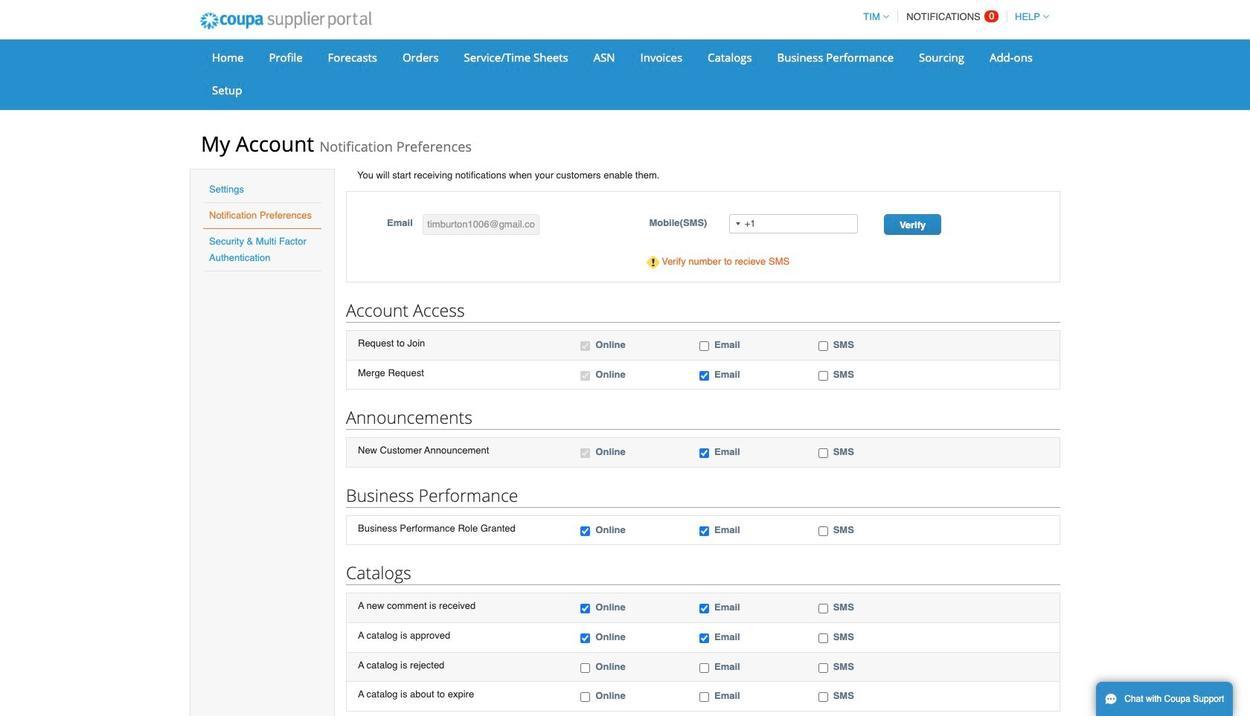 Task type: vqa. For each thing, say whether or not it's contained in the screenshot.
navigation
yes



Task type: locate. For each thing, give the bounding box(es) containing it.
navigation
[[857, 2, 1049, 31]]

None text field
[[423, 214, 540, 235]]

coupa supplier portal image
[[190, 2, 382, 39]]

None checkbox
[[818, 342, 828, 351], [581, 371, 590, 381], [700, 371, 709, 381], [818, 371, 828, 381], [700, 449, 709, 459], [818, 449, 828, 459], [581, 527, 590, 537], [700, 527, 709, 537], [581, 605, 590, 614], [700, 605, 709, 614], [818, 605, 828, 614], [581, 634, 590, 644], [818, 634, 828, 644], [581, 664, 590, 673], [700, 664, 709, 673], [818, 664, 828, 673], [581, 693, 590, 703], [700, 693, 709, 703], [818, 693, 828, 703], [818, 342, 828, 351], [581, 371, 590, 381], [700, 371, 709, 381], [818, 371, 828, 381], [700, 449, 709, 459], [818, 449, 828, 459], [581, 527, 590, 537], [700, 527, 709, 537], [581, 605, 590, 614], [700, 605, 709, 614], [818, 605, 828, 614], [581, 634, 590, 644], [818, 634, 828, 644], [581, 664, 590, 673], [700, 664, 709, 673], [818, 664, 828, 673], [581, 693, 590, 703], [700, 693, 709, 703], [818, 693, 828, 703]]

None checkbox
[[581, 342, 590, 351], [700, 342, 709, 351], [581, 449, 590, 459], [818, 527, 828, 537], [700, 634, 709, 644], [581, 342, 590, 351], [700, 342, 709, 351], [581, 449, 590, 459], [818, 527, 828, 537], [700, 634, 709, 644]]

Telephone country code field
[[730, 215, 745, 233]]



Task type: describe. For each thing, give the bounding box(es) containing it.
telephone country code image
[[736, 222, 740, 225]]

+1 201-555-0123 text field
[[729, 214, 858, 233]]



